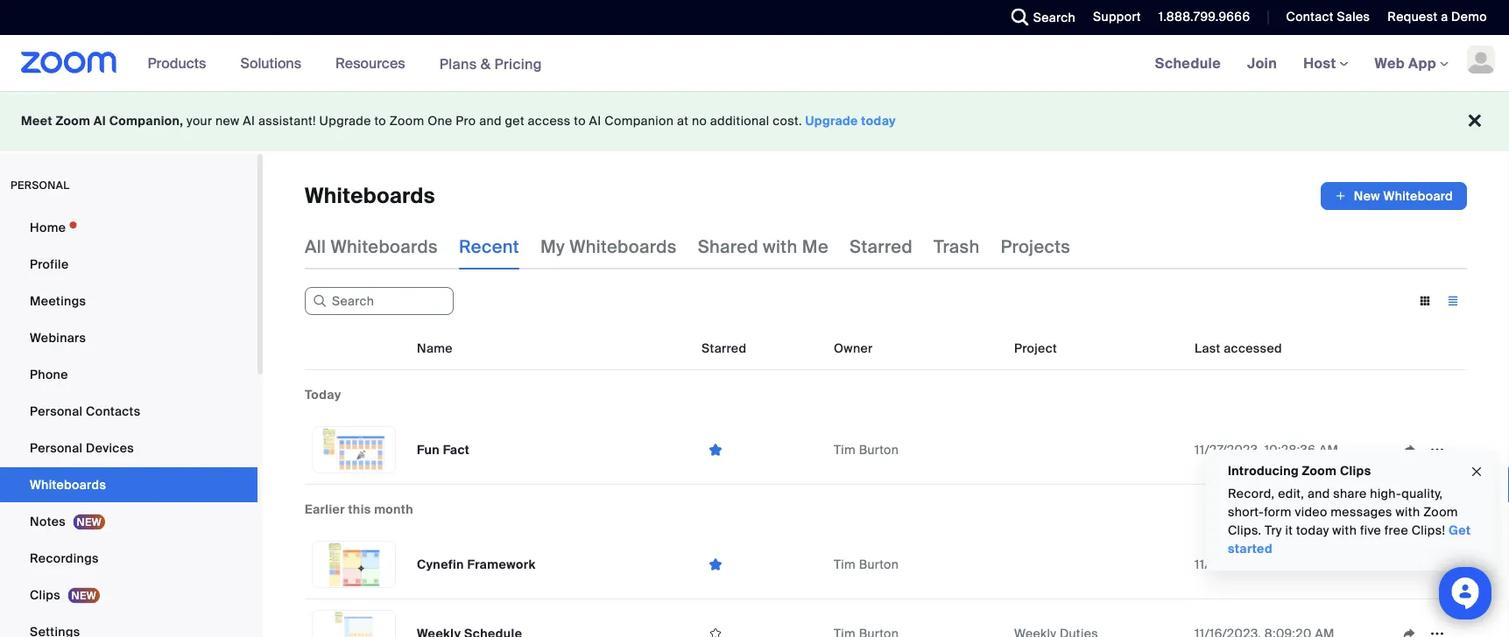 Task type: describe. For each thing, give the bounding box(es) containing it.
3 ai from the left
[[589, 113, 601, 129]]

clips inside personal menu menu
[[30, 587, 60, 604]]

8:09:58
[[1265, 557, 1312, 573]]

recordings
[[30, 551, 99, 567]]

personal devices
[[30, 440, 134, 456]]

whiteboards inside personal menu menu
[[30, 477, 106, 493]]

whiteboards up the search text field
[[331, 236, 438, 258]]

search
[[1033, 9, 1076, 25]]

name
[[417, 340, 453, 357]]

messages
[[1331, 505, 1393, 521]]

your
[[187, 113, 212, 129]]

edit,
[[1278, 486, 1304, 502]]

whiteboard
[[1384, 188, 1453, 204]]

grid mode, not selected image
[[1411, 293, 1439, 309]]

cell for 11/16/2023, 8:09:58 am
[[1007, 561, 1188, 568]]

meet zoom ai companion, footer
[[0, 91, 1509, 152]]

cell for 11/27/2023, 10:28:36 am
[[1007, 416, 1188, 485]]

resources button
[[336, 35, 413, 91]]

click to unstar the whiteboard fun fact image
[[702, 442, 730, 459]]

meet
[[21, 113, 52, 129]]

join
[[1247, 54, 1277, 72]]

application for 11/16/2023, 8:09:58 am
[[1395, 552, 1460, 578]]

last
[[1195, 340, 1221, 357]]

click to star the whiteboard weekly schedule image
[[702, 626, 730, 638]]

introducing
[[1228, 463, 1299, 479]]

and inside meet zoom ai companion, footer
[[479, 113, 502, 129]]

a
[[1441, 9, 1448, 25]]

owner
[[834, 340, 873, 357]]

3 share image from the top
[[1395, 626, 1423, 638]]

personal contacts link
[[0, 394, 258, 429]]

Search text field
[[305, 287, 454, 315]]

thumbnail of cynefin framework image
[[313, 542, 395, 588]]

recent
[[459, 236, 519, 258]]

close image
[[1470, 462, 1484, 482]]

fun fact
[[417, 442, 470, 458]]

pro
[[456, 113, 476, 129]]

host button
[[1304, 54, 1349, 72]]

started
[[1228, 541, 1273, 558]]

web app button
[[1375, 54, 1449, 72]]

contact sales
[[1286, 9, 1370, 25]]

form
[[1264, 505, 1292, 521]]

earlier this month
[[305, 501, 413, 518]]

whiteboards link
[[0, 468, 258, 503]]

request
[[1388, 9, 1438, 25]]

my whiteboards
[[540, 236, 677, 258]]

get
[[505, 113, 525, 129]]

more options for fun fact image
[[1423, 442, 1451, 458]]

resources
[[336, 54, 405, 72]]

meetings navigation
[[1142, 35, 1509, 92]]

join link
[[1234, 35, 1290, 91]]

starred inside 'tabs of all whiteboard page' tab list
[[850, 236, 913, 258]]

products
[[148, 54, 206, 72]]

1 vertical spatial starred
[[702, 340, 747, 357]]

new whiteboard button
[[1321, 182, 1467, 210]]

zoom down 10:28:36
[[1302, 463, 1337, 479]]

contact
[[1286, 9, 1334, 25]]

solutions
[[240, 54, 301, 72]]

product information navigation
[[135, 35, 555, 92]]

1 ai from the left
[[94, 113, 106, 129]]

phone link
[[0, 357, 258, 392]]

profile link
[[0, 247, 258, 282]]

free
[[1385, 523, 1409, 539]]

1 to from the left
[[374, 113, 386, 129]]

pricing
[[494, 55, 542, 73]]

webinars
[[30, 330, 86, 346]]

shared with me
[[698, 236, 829, 258]]

earlier
[[305, 501, 345, 518]]

schedule link
[[1142, 35, 1234, 91]]

products button
[[148, 35, 214, 91]]

meetings link
[[0, 284, 258, 319]]

short-
[[1228, 505, 1264, 521]]

clips!
[[1412, 523, 1446, 539]]

new
[[1354, 188, 1380, 204]]

month
[[374, 501, 413, 518]]

try
[[1265, 523, 1282, 539]]

one
[[428, 113, 453, 129]]

request a demo
[[1388, 9, 1487, 25]]

share
[[1333, 486, 1367, 502]]

tim for fact
[[834, 442, 856, 458]]

last accessed
[[1195, 340, 1282, 357]]

11/16/2023, 8:09:58 am
[[1195, 557, 1335, 573]]

11/16/2023,
[[1195, 557, 1261, 573]]

web
[[1375, 54, 1405, 72]]

get
[[1449, 523, 1471, 539]]

more options for weekly schedule image
[[1423, 626, 1451, 638]]

home link
[[0, 210, 258, 245]]

plans & pricing
[[439, 55, 542, 73]]

get started link
[[1228, 523, 1471, 558]]

2 upgrade from the left
[[805, 113, 858, 129]]

five
[[1360, 523, 1381, 539]]

web app
[[1375, 54, 1437, 72]]

meet zoom ai companion, your new ai assistant! upgrade to zoom one pro and get access to ai companion at no additional cost. upgrade today
[[21, 113, 896, 129]]

thumbnail of fun fact image
[[313, 427, 395, 473]]

record, edit, and share high-quality, short-form video messages with zoom clips. try it today with five free clips!
[[1228, 486, 1458, 539]]

all
[[305, 236, 326, 258]]

notes link
[[0, 505, 258, 540]]

at
[[677, 113, 689, 129]]



Task type: vqa. For each thing, say whether or not it's contained in the screenshot.
right icon within the user management menu item
no



Task type: locate. For each thing, give the bounding box(es) containing it.
2 cell from the top
[[1007, 561, 1188, 568]]

1 horizontal spatial and
[[1308, 486, 1330, 502]]

personal for personal devices
[[30, 440, 83, 456]]

2 vertical spatial application
[[1395, 621, 1460, 638]]

quality,
[[1402, 486, 1443, 502]]

with
[[763, 236, 798, 258], [1396, 505, 1420, 521], [1333, 523, 1357, 539]]

am
[[1319, 442, 1339, 458], [1315, 557, 1335, 573]]

personal
[[30, 403, 83, 420], [30, 440, 83, 456]]

2 tim from the top
[[834, 557, 856, 573]]

notes
[[30, 514, 66, 530]]

1 tim burton from the top
[[834, 442, 899, 458]]

share image for 11/27/2023, 10:28:36 am
[[1395, 442, 1423, 458]]

fact
[[443, 442, 470, 458]]

get started
[[1228, 523, 1471, 558]]

3 application from the top
[[1395, 621, 1460, 638]]

schedule
[[1155, 54, 1221, 72]]

clips up share
[[1340, 463, 1371, 479]]

1 vertical spatial tim
[[834, 557, 856, 573]]

access
[[528, 113, 571, 129]]

click to unstar the whiteboard cynefin framework image
[[702, 557, 730, 573]]

sales
[[1337, 9, 1370, 25]]

application up quality,
[[1395, 437, 1460, 463]]

application
[[1395, 437, 1460, 463], [1395, 552, 1460, 578], [1395, 621, 1460, 638]]

tim burton for 11/27/2023, 10:28:36 am
[[834, 442, 899, 458]]

0 vertical spatial today
[[861, 113, 896, 129]]

0 horizontal spatial today
[[861, 113, 896, 129]]

2 application from the top
[[1395, 552, 1460, 578]]

companion,
[[109, 113, 183, 129]]

0 vertical spatial tim
[[834, 442, 856, 458]]

today inside meet zoom ai companion, footer
[[861, 113, 896, 129]]

whiteboards down personal devices
[[30, 477, 106, 493]]

2 ai from the left
[[243, 113, 255, 129]]

zoom up clips!
[[1424, 505, 1458, 521]]

support
[[1093, 9, 1141, 25]]

today up whiteboards application
[[861, 113, 896, 129]]

1 horizontal spatial starred
[[850, 236, 913, 258]]

home
[[30, 219, 66, 236]]

1 vertical spatial today
[[1296, 523, 1329, 539]]

profile
[[30, 256, 69, 272]]

share image
[[1395, 442, 1423, 458], [1395, 557, 1423, 573], [1395, 626, 1423, 638]]

1 horizontal spatial today
[[1296, 523, 1329, 539]]

am right 8:09:58
[[1315, 557, 1335, 573]]

phone
[[30, 367, 68, 383]]

add image
[[1335, 187, 1347, 205]]

0 vertical spatial personal
[[30, 403, 83, 420]]

with up free at the right of the page
[[1396, 505, 1420, 521]]

1 burton from the top
[[859, 442, 899, 458]]

clips.
[[1228, 523, 1262, 539]]

burton for 11/16/2023, 8:09:58 am
[[859, 557, 899, 573]]

11/27/2023, 10:28:36 am
[[1195, 442, 1339, 458]]

1 personal from the top
[[30, 403, 83, 420]]

contacts
[[86, 403, 141, 420]]

1 vertical spatial share image
[[1395, 557, 1423, 573]]

am for 11/16/2023, 8:09:58 am
[[1315, 557, 1335, 573]]

1 vertical spatial tim burton
[[834, 557, 899, 573]]

solutions button
[[240, 35, 309, 91]]

share image for 11/16/2023, 8:09:58 am
[[1395, 557, 1423, 573]]

1 vertical spatial and
[[1308, 486, 1330, 502]]

personal down phone
[[30, 403, 83, 420]]

no
[[692, 113, 707, 129]]

zoom right meet
[[56, 113, 90, 129]]

personal devices link
[[0, 431, 258, 466]]

ai
[[94, 113, 106, 129], [243, 113, 255, 129], [589, 113, 601, 129]]

zoom
[[56, 113, 90, 129], [390, 113, 424, 129], [1302, 463, 1337, 479], [1424, 505, 1458, 521]]

2 horizontal spatial with
[[1396, 505, 1420, 521]]

with inside 'tabs of all whiteboard page' tab list
[[763, 236, 798, 258]]

1 vertical spatial with
[[1396, 505, 1420, 521]]

share image down free at the right of the page
[[1395, 557, 1423, 573]]

whiteboards up all whiteboards
[[305, 183, 435, 210]]

record,
[[1228, 486, 1275, 502]]

banner containing products
[[0, 35, 1509, 92]]

0 horizontal spatial starred
[[702, 340, 747, 357]]

today
[[305, 387, 341, 403]]

fun
[[417, 442, 440, 458]]

1 vertical spatial am
[[1315, 557, 1335, 573]]

whiteboards inside application
[[305, 183, 435, 210]]

1 upgrade from the left
[[319, 113, 371, 129]]

meetings
[[30, 293, 86, 309]]

0 horizontal spatial ai
[[94, 113, 106, 129]]

0 vertical spatial cell
[[1007, 416, 1188, 485]]

share image up quality,
[[1395, 442, 1423, 458]]

and left get
[[479, 113, 502, 129]]

high-
[[1370, 486, 1402, 502]]

1 vertical spatial application
[[1395, 552, 1460, 578]]

clips
[[1340, 463, 1371, 479], [30, 587, 60, 604]]

11/27/2023,
[[1195, 442, 1261, 458]]

0 horizontal spatial to
[[374, 113, 386, 129]]

burton for 11/27/2023, 10:28:36 am
[[859, 442, 899, 458]]

2 vertical spatial share image
[[1395, 626, 1423, 638]]

new
[[216, 113, 240, 129]]

thumbnail of weekly schedule image
[[313, 611, 395, 638]]

to right access
[[574, 113, 586, 129]]

2 share image from the top
[[1395, 557, 1423, 573]]

0 vertical spatial clips
[[1340, 463, 1371, 479]]

1 horizontal spatial to
[[574, 113, 586, 129]]

ai right new on the top left
[[243, 113, 255, 129]]

app
[[1409, 54, 1437, 72]]

1 horizontal spatial clips
[[1340, 463, 1371, 479]]

1 vertical spatial burton
[[859, 557, 899, 573]]

0 vertical spatial and
[[479, 113, 502, 129]]

zoom inside record, edit, and share high-quality, short-form video messages with zoom clips. try it today with five free clips!
[[1424, 505, 1458, 521]]

this
[[348, 501, 371, 518]]

1 vertical spatial cell
[[1007, 561, 1188, 568]]

webinars link
[[0, 321, 258, 356]]

0 vertical spatial burton
[[859, 442, 899, 458]]

host
[[1304, 54, 1340, 72]]

accessed
[[1224, 340, 1282, 357]]

today inside record, edit, and share high-quality, short-form video messages with zoom clips. try it today with five free clips!
[[1296, 523, 1329, 539]]

project
[[1014, 340, 1057, 357]]

2 horizontal spatial ai
[[589, 113, 601, 129]]

new whiteboard
[[1354, 188, 1453, 204]]

with down 'messages'
[[1333, 523, 1357, 539]]

demo
[[1452, 9, 1487, 25]]

1 horizontal spatial upgrade
[[805, 113, 858, 129]]

am up introducing zoom clips
[[1319, 442, 1339, 458]]

tim burton for 11/16/2023, 8:09:58 am
[[834, 557, 899, 573]]

1 horizontal spatial ai
[[243, 113, 255, 129]]

personal menu menu
[[0, 210, 258, 638]]

application down clips!
[[1395, 552, 1460, 578]]

0 vertical spatial starred
[[850, 236, 913, 258]]

share image down more options for cynefin framework 'icon'
[[1395, 626, 1423, 638]]

0 vertical spatial tim burton
[[834, 442, 899, 458]]

search button
[[998, 0, 1080, 35]]

1 share image from the top
[[1395, 442, 1423, 458]]

personal contacts
[[30, 403, 141, 420]]

zoom logo image
[[21, 52, 117, 74]]

devices
[[86, 440, 134, 456]]

whiteboards right my
[[570, 236, 677, 258]]

0 vertical spatial application
[[1395, 437, 1460, 463]]

0 horizontal spatial upgrade
[[319, 113, 371, 129]]

personal down personal contacts
[[30, 440, 83, 456]]

tim
[[834, 442, 856, 458], [834, 557, 856, 573]]

banner
[[0, 35, 1509, 92]]

today
[[861, 113, 896, 129], [1296, 523, 1329, 539]]

tim for framework
[[834, 557, 856, 573]]

personal for personal contacts
[[30, 403, 83, 420]]

0 horizontal spatial clips
[[30, 587, 60, 604]]

clips down recordings
[[30, 587, 60, 604]]

today down video
[[1296, 523, 1329, 539]]

1.888.799.9666 button
[[1146, 0, 1255, 35], [1159, 9, 1250, 25]]

0 vertical spatial share image
[[1395, 442, 1423, 458]]

cost.
[[773, 113, 802, 129]]

1 tim from the top
[[834, 442, 856, 458]]

1 application from the top
[[1395, 437, 1460, 463]]

cynefin
[[417, 557, 464, 573]]

personal
[[11, 179, 70, 192]]

cynefin framework
[[417, 557, 536, 573]]

0 vertical spatial with
[[763, 236, 798, 258]]

am for 11/27/2023, 10:28:36 am
[[1319, 442, 1339, 458]]

2 tim burton from the top
[[834, 557, 899, 573]]

0 horizontal spatial and
[[479, 113, 502, 129]]

all whiteboards
[[305, 236, 438, 258]]

zoom left one
[[390, 113, 424, 129]]

1 vertical spatial personal
[[30, 440, 83, 456]]

2 to from the left
[[574, 113, 586, 129]]

application for 11/27/2023, 10:28:36 am
[[1395, 437, 1460, 463]]

1 vertical spatial clips
[[30, 587, 60, 604]]

whiteboards application
[[305, 182, 1467, 210]]

projects
[[1001, 236, 1071, 258]]

and up video
[[1308, 486, 1330, 502]]

tim burton
[[834, 442, 899, 458], [834, 557, 899, 573]]

burton
[[859, 442, 899, 458], [859, 557, 899, 573]]

upgrade down product information navigation
[[319, 113, 371, 129]]

shared
[[698, 236, 759, 258]]

clips link
[[0, 578, 258, 613]]

&
[[481, 55, 491, 73]]

list mode, selected image
[[1439, 293, 1467, 309]]

more options for cynefin framework image
[[1423, 557, 1451, 573]]

ai left companion,
[[94, 113, 106, 129]]

1.888.799.9666
[[1159, 9, 1250, 25]]

profile picture image
[[1467, 46, 1495, 74]]

2 vertical spatial with
[[1333, 523, 1357, 539]]

additional
[[710, 113, 770, 129]]

2 personal from the top
[[30, 440, 83, 456]]

cell
[[1007, 416, 1188, 485], [1007, 561, 1188, 568]]

upgrade right cost.
[[805, 113, 858, 129]]

application down more options for cynefin framework 'icon'
[[1395, 621, 1460, 638]]

0 vertical spatial am
[[1319, 442, 1339, 458]]

0 horizontal spatial with
[[763, 236, 798, 258]]

tabs of all whiteboard page tab list
[[305, 224, 1071, 270]]

to down resources dropdown button
[[374, 113, 386, 129]]

and inside record, edit, and share high-quality, short-form video messages with zoom clips. try it today with five free clips!
[[1308, 486, 1330, 502]]

1 cell from the top
[[1007, 416, 1188, 485]]

ai left companion
[[589, 113, 601, 129]]

companion
[[605, 113, 674, 129]]

1 horizontal spatial with
[[1333, 523, 1357, 539]]

assistant!
[[258, 113, 316, 129]]

video
[[1295, 505, 1328, 521]]

framework
[[467, 557, 536, 573]]

with left the me
[[763, 236, 798, 258]]

2 burton from the top
[[859, 557, 899, 573]]

upgrade
[[319, 113, 371, 129], [805, 113, 858, 129]]

contact sales link
[[1273, 0, 1375, 35], [1286, 9, 1370, 25]]



